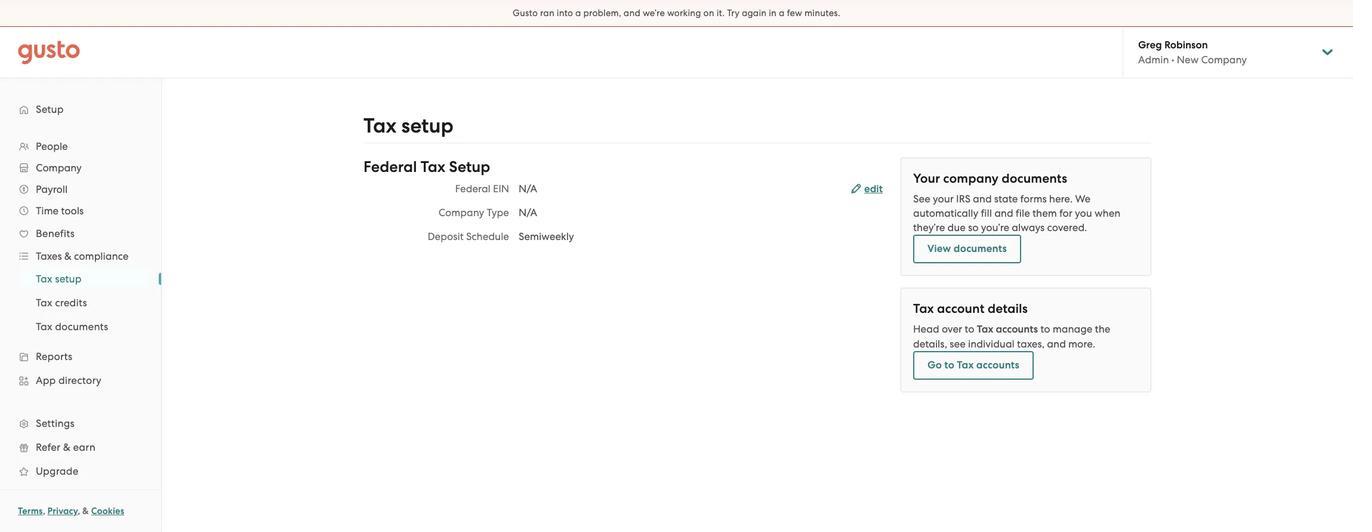 Task type: locate. For each thing, give the bounding box(es) containing it.
automatically
[[914, 207, 979, 219]]

to inside button
[[945, 359, 955, 371]]

1 horizontal spatial setup
[[449, 158, 491, 176]]

time
[[36, 205, 59, 217]]

greg
[[1139, 39, 1163, 51]]

federal tax setup
[[364, 158, 491, 176]]

& left cookies in the bottom of the page
[[82, 506, 89, 517]]

upgrade
[[36, 465, 79, 477]]

gusto navigation element
[[0, 78, 161, 526]]

company type
[[439, 207, 509, 219]]

credits
[[55, 297, 87, 309]]

details
[[988, 301, 1028, 317]]

tax setup up federal tax setup
[[364, 113, 454, 138]]

federal
[[364, 158, 417, 176], [455, 183, 491, 195]]

0 vertical spatial company
[[1202, 54, 1248, 66]]

tax setup link
[[21, 268, 149, 290]]

you're
[[982, 222, 1010, 234]]

0 vertical spatial n/a
[[519, 183, 537, 195]]

tax setup
[[364, 113, 454, 138], [36, 273, 82, 285]]

company inside dropdown button
[[36, 162, 82, 174]]

payroll button
[[12, 179, 149, 200]]

1 horizontal spatial ,
[[78, 506, 80, 517]]

& right taxes
[[64, 250, 72, 262]]

, down help
[[43, 506, 45, 517]]

documents down so
[[954, 242, 1007, 255]]

again
[[742, 8, 767, 19]]

list
[[0, 136, 161, 507], [0, 267, 161, 339]]

1 horizontal spatial a
[[779, 8, 785, 19]]

1 vertical spatial setup
[[449, 158, 491, 176]]

see
[[914, 193, 931, 205]]

0 vertical spatial &
[[64, 250, 72, 262]]

1 vertical spatial setup
[[55, 273, 82, 285]]

tax credits link
[[21, 292, 149, 314]]

2 vertical spatial documents
[[55, 321, 108, 333]]

few
[[787, 8, 803, 19]]

app directory
[[36, 374, 102, 386]]

setup up federal tax setup
[[402, 113, 454, 138]]

schedule
[[466, 231, 509, 242]]

problem,
[[584, 8, 622, 19]]

tools
[[61, 205, 84, 217]]

time tools button
[[12, 200, 149, 222]]

them
[[1033, 207, 1058, 219]]

your
[[933, 193, 954, 205]]

2 list from the top
[[0, 267, 161, 339]]

to right go
[[945, 359, 955, 371]]

1 vertical spatial federal
[[455, 183, 491, 195]]

working
[[668, 8, 702, 19]]

documents for tax documents
[[55, 321, 108, 333]]

0 horizontal spatial to
[[945, 359, 955, 371]]

documents up forms
[[1002, 171, 1068, 186]]

1 horizontal spatial to
[[965, 323, 975, 335]]

tax
[[364, 113, 397, 138], [421, 158, 446, 176], [36, 273, 52, 285], [36, 297, 52, 309], [914, 301, 935, 317], [36, 321, 52, 333], [977, 323, 994, 336], [957, 359, 974, 371]]

your company documents
[[914, 171, 1068, 186]]

accounts down individual
[[977, 359, 1020, 371]]

n/a right type
[[519, 207, 537, 219]]

company button
[[12, 157, 149, 179]]

admin
[[1139, 54, 1170, 66]]

0 horizontal spatial ,
[[43, 506, 45, 517]]

1 horizontal spatial company
[[439, 207, 485, 219]]

company up deposit schedule
[[439, 207, 485, 219]]

, left cookies in the bottom of the page
[[78, 506, 80, 517]]

people
[[36, 140, 68, 152]]

help link
[[12, 484, 149, 506]]

on
[[704, 8, 715, 19]]

0 horizontal spatial federal
[[364, 158, 417, 176]]

and down manage
[[1048, 338, 1067, 350]]

setup up credits
[[55, 273, 82, 285]]

and down 'state'
[[995, 207, 1014, 219]]

list containing people
[[0, 136, 161, 507]]

2 vertical spatial company
[[439, 207, 485, 219]]

1 vertical spatial &
[[63, 441, 71, 453]]

& left the earn
[[63, 441, 71, 453]]

ran
[[540, 8, 555, 19]]

view
[[928, 242, 952, 255]]

company for company
[[36, 162, 82, 174]]

always
[[1012, 222, 1045, 234]]

1 horizontal spatial tax setup
[[364, 113, 454, 138]]

to right over
[[965, 323, 975, 335]]

setup up people
[[36, 103, 64, 115]]

tax inside button
[[957, 359, 974, 371]]

2 horizontal spatial company
[[1202, 54, 1248, 66]]

1 horizontal spatial federal
[[455, 183, 491, 195]]

accounts up taxes,
[[996, 323, 1039, 336]]

& for earn
[[63, 441, 71, 453]]

setup
[[36, 103, 64, 115], [449, 158, 491, 176]]

list containing tax setup
[[0, 267, 161, 339]]

to
[[965, 323, 975, 335], [1041, 323, 1051, 335], [945, 359, 955, 371]]

go
[[928, 359, 942, 371]]

your
[[914, 171, 941, 186]]

taxes
[[36, 250, 62, 262]]

1 vertical spatial n/a
[[519, 207, 537, 219]]

0 horizontal spatial company
[[36, 162, 82, 174]]

company
[[1202, 54, 1248, 66], [36, 162, 82, 174], [439, 207, 485, 219]]

1 a from the left
[[576, 8, 581, 19]]

2 n/a from the top
[[519, 207, 537, 219]]

new
[[1178, 54, 1199, 66]]

taxes & compliance button
[[12, 245, 149, 267]]

0 vertical spatial tax setup
[[364, 113, 454, 138]]

n/a for company type
[[519, 207, 537, 219]]

1 vertical spatial tax setup
[[36, 273, 82, 285]]

company right new
[[1202, 54, 1248, 66]]

edit button
[[852, 182, 883, 196]]

1 vertical spatial company
[[36, 162, 82, 174]]

settings
[[36, 417, 75, 429]]

tax setup up tax credits at the bottom left
[[36, 273, 82, 285]]

& for compliance
[[64, 250, 72, 262]]

setup inside gusto navigation 'element'
[[55, 273, 82, 285]]

documents
[[1002, 171, 1068, 186], [954, 242, 1007, 255], [55, 321, 108, 333]]

view documents
[[928, 242, 1007, 255]]

0 horizontal spatial a
[[576, 8, 581, 19]]

documents down the tax credits link
[[55, 321, 108, 333]]

0 horizontal spatial setup
[[36, 103, 64, 115]]

see your irs and state forms here. we automatically fill and file them for you when they're due so you're always covered.
[[914, 193, 1121, 234]]

setup inside gusto navigation 'element'
[[36, 103, 64, 115]]

0 vertical spatial documents
[[1002, 171, 1068, 186]]

•
[[1172, 54, 1175, 66]]

so
[[969, 222, 979, 234]]

n/a
[[519, 183, 537, 195], [519, 207, 537, 219]]

0 horizontal spatial tax setup
[[36, 273, 82, 285]]

& inside dropdown button
[[64, 250, 72, 262]]

0 vertical spatial setup
[[402, 113, 454, 138]]

forms
[[1021, 193, 1047, 205]]

semiweekly
[[519, 231, 574, 242]]

a
[[576, 8, 581, 19], [779, 8, 785, 19]]

company
[[944, 171, 999, 186]]

ein
[[493, 183, 509, 195]]

company for company type
[[439, 207, 485, 219]]

1 list from the top
[[0, 136, 161, 507]]

a right the into at the left
[[576, 8, 581, 19]]

to manage the details, see individual taxes, and more.
[[914, 323, 1111, 350]]

upgrade link
[[12, 460, 149, 482]]

minutes.
[[805, 8, 841, 19]]

accounts inside button
[[977, 359, 1020, 371]]

1 vertical spatial documents
[[954, 242, 1007, 255]]

tax account details
[[914, 301, 1028, 317]]

setup up federal ein
[[449, 158, 491, 176]]

0 horizontal spatial setup
[[55, 273, 82, 285]]

1 n/a from the top
[[519, 183, 537, 195]]

to up taxes,
[[1041, 323, 1051, 335]]

company down people
[[36, 162, 82, 174]]

&
[[64, 250, 72, 262], [63, 441, 71, 453], [82, 506, 89, 517]]

accounts
[[996, 323, 1039, 336], [977, 359, 1020, 371]]

reports link
[[12, 346, 149, 367]]

setup
[[402, 113, 454, 138], [55, 273, 82, 285]]

1 vertical spatial accounts
[[977, 359, 1020, 371]]

n/a right ein
[[519, 183, 537, 195]]

terms , privacy , & cookies
[[18, 506, 124, 517]]

2 horizontal spatial to
[[1041, 323, 1051, 335]]

0 vertical spatial federal
[[364, 158, 417, 176]]

taxes,
[[1018, 338, 1045, 350]]

,
[[43, 506, 45, 517], [78, 506, 80, 517]]

a right in
[[779, 8, 785, 19]]

0 vertical spatial setup
[[36, 103, 64, 115]]

documents inside list
[[55, 321, 108, 333]]

gusto
[[513, 8, 538, 19]]



Task type: vqa. For each thing, say whether or not it's contained in the screenshot.
the Type on the top of page
yes



Task type: describe. For each thing, give the bounding box(es) containing it.
in
[[769, 8, 777, 19]]

setup link
[[12, 99, 149, 120]]

into
[[557, 8, 573, 19]]

over
[[942, 323, 963, 335]]

federal for federal tax setup
[[364, 158, 417, 176]]

earn
[[73, 441, 96, 453]]

1 , from the left
[[43, 506, 45, 517]]

type
[[487, 207, 509, 219]]

taxes & compliance
[[36, 250, 129, 262]]

details,
[[914, 338, 948, 350]]

to inside to manage the details, see individual taxes, and more.
[[1041, 323, 1051, 335]]

time tools
[[36, 205, 84, 217]]

view documents link
[[914, 235, 1022, 263]]

see
[[950, 338, 966, 350]]

and up fill
[[973, 193, 992, 205]]

benefits link
[[12, 223, 149, 244]]

0 vertical spatial accounts
[[996, 323, 1039, 336]]

head over to tax accounts
[[914, 323, 1039, 336]]

deposit
[[428, 231, 464, 242]]

for
[[1060, 207, 1073, 219]]

go to tax accounts
[[928, 359, 1020, 371]]

documents for view documents
[[954, 242, 1007, 255]]

covered.
[[1048, 222, 1088, 234]]

2 , from the left
[[78, 506, 80, 517]]

tax setup inside gusto navigation 'element'
[[36, 273, 82, 285]]

refer
[[36, 441, 61, 453]]

terms link
[[18, 506, 43, 517]]

go to tax accounts button
[[914, 351, 1034, 380]]

when
[[1095, 207, 1121, 219]]

the
[[1096, 323, 1111, 335]]

robinson
[[1165, 39, 1209, 51]]

try
[[727, 8, 740, 19]]

app directory link
[[12, 370, 149, 391]]

company inside greg robinson admin • new company
[[1202, 54, 1248, 66]]

1 horizontal spatial setup
[[402, 113, 454, 138]]

tax documents
[[36, 321, 108, 333]]

settings link
[[12, 413, 149, 434]]

irs
[[957, 193, 971, 205]]

benefits
[[36, 228, 75, 239]]

greg robinson admin • new company
[[1139, 39, 1248, 66]]

privacy
[[48, 506, 78, 517]]

and inside to manage the details, see individual taxes, and more.
[[1048, 338, 1067, 350]]

tax documents link
[[21, 316, 149, 337]]

account
[[938, 301, 985, 317]]

state
[[995, 193, 1018, 205]]

home image
[[18, 40, 80, 64]]

you
[[1076, 207, 1093, 219]]

federal ein
[[455, 183, 509, 195]]

refer & earn
[[36, 441, 96, 453]]

gusto ran into a problem, and we're working on it. try again in a few minutes.
[[513, 8, 841, 19]]

refer & earn link
[[12, 437, 149, 458]]

terms
[[18, 506, 43, 517]]

file
[[1016, 207, 1031, 219]]

more.
[[1069, 338, 1096, 350]]

people button
[[12, 136, 149, 157]]

federal for federal ein
[[455, 183, 491, 195]]

they're
[[914, 222, 946, 234]]

app
[[36, 374, 56, 386]]

head
[[914, 323, 940, 335]]

2 a from the left
[[779, 8, 785, 19]]

n/a for federal ein
[[519, 183, 537, 195]]

manage
[[1053, 323, 1093, 335]]

individual
[[969, 338, 1015, 350]]

help
[[36, 489, 58, 501]]

directory
[[58, 374, 102, 386]]

edit
[[865, 183, 883, 195]]

and left the we're
[[624, 8, 641, 19]]

it.
[[717, 8, 725, 19]]

compliance
[[74, 250, 129, 262]]

cookies button
[[91, 504, 124, 518]]

we're
[[643, 8, 665, 19]]

deposit schedule
[[428, 231, 509, 242]]

2 vertical spatial &
[[82, 506, 89, 517]]

cookies
[[91, 506, 124, 517]]

to inside head over to tax accounts
[[965, 323, 975, 335]]

fill
[[981, 207, 992, 219]]

reports
[[36, 351, 73, 362]]



